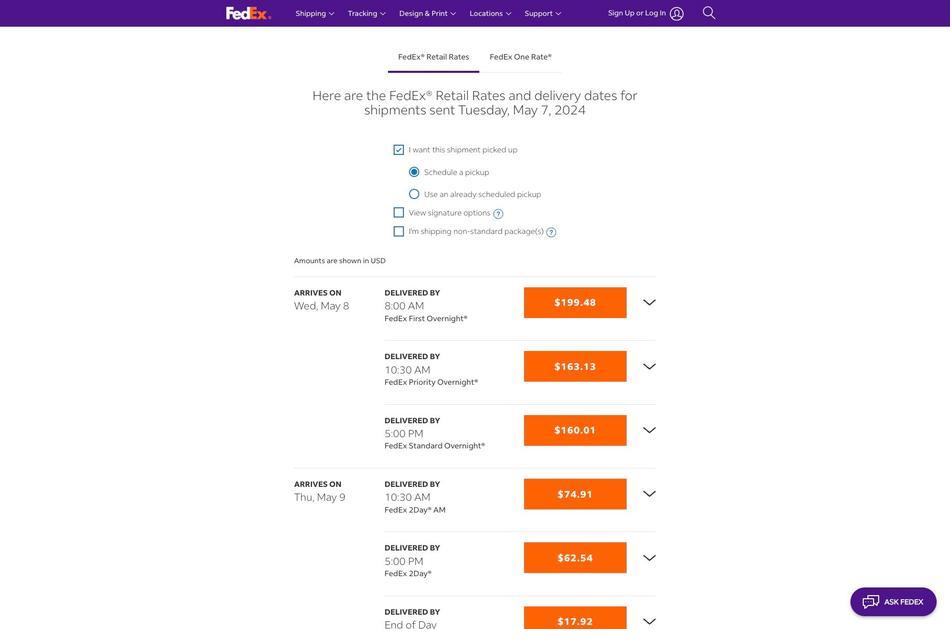 Task type: describe. For each thing, give the bounding box(es) containing it.
fedex logo image
[[226, 7, 271, 20]]

search image
[[702, 6, 716, 21]]



Task type: vqa. For each thing, say whether or not it's contained in the screenshot.
text box
no



Task type: locate. For each thing, give the bounding box(es) containing it.
sign up or log in image
[[670, 6, 684, 20]]



